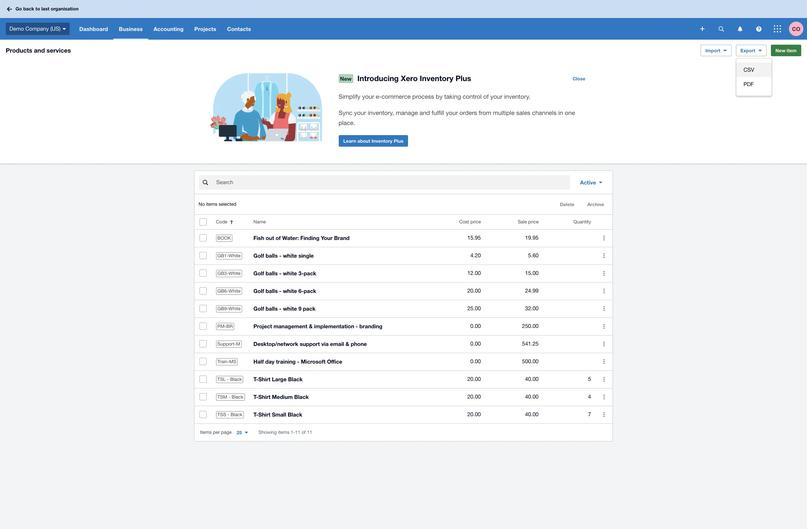 Task type: describe. For each thing, give the bounding box(es) containing it.
learn about inventory plus button
[[339, 135, 408, 147]]

7 link
[[543, 406, 595, 424]]

gb6-white
[[217, 289, 241, 294]]

export button
[[736, 45, 767, 56]]

go back to last organisation
[[16, 6, 79, 12]]

phone
[[351, 341, 367, 347]]

name
[[253, 219, 266, 225]]

plus for learn about inventory plus
[[394, 138, 403, 144]]

8 actions image from the top
[[597, 355, 611, 369]]

40.00 link for t-shirt small black
[[485, 406, 543, 424]]

simplify
[[339, 93, 360, 100]]

cost price
[[459, 219, 481, 225]]

20.00 link for golf balls - white 6-pack
[[426, 283, 485, 300]]

black right tss
[[231, 412, 242, 418]]

water:
[[282, 235, 299, 241]]

actions image for fish out of water: finding your brand
[[597, 231, 611, 245]]

orders
[[460, 109, 477, 117]]

banner containing co
[[0, 0, 807, 40]]

actions image for desktop/network support via email & phone
[[597, 337, 611, 351]]

541.25
[[522, 341, 539, 347]]

golf balls - white 9 pack link
[[249, 300, 426, 318]]

archive button
[[583, 199, 608, 210]]

black right medium
[[294, 394, 309, 400]]

- down "golf balls - white 6-pack"
[[279, 306, 281, 312]]

control
[[463, 93, 482, 100]]

4 actions image from the top
[[597, 284, 611, 298]]

20.00 link for t-shirt medium black
[[426, 389, 485, 406]]

541.25 link
[[485, 336, 543, 353]]

pack for golf balls - white 9 pack
[[303, 306, 316, 312]]

32.00
[[525, 306, 539, 312]]

white for 9
[[283, 306, 297, 312]]

tsl - black link
[[212, 371, 249, 389]]

your right sync
[[354, 109, 366, 117]]

last
[[41, 6, 49, 12]]

6-
[[298, 288, 304, 294]]

office
[[327, 359, 342, 365]]

single
[[298, 253, 314, 259]]

projects
[[194, 26, 216, 32]]

2 horizontal spatial svg image
[[774, 25, 781, 32]]

actions image for t-shirt large black
[[597, 372, 611, 387]]

& inside 'link'
[[309, 323, 313, 330]]

0 horizontal spatial and
[[34, 47, 45, 54]]

branding
[[359, 323, 382, 330]]

pm-br
[[217, 324, 233, 329]]

white for golf balls - white 6-pack
[[229, 289, 241, 294]]

15.95
[[467, 235, 481, 241]]

golf balls - white 3-pack link
[[249, 265, 426, 283]]

br
[[226, 324, 233, 329]]

t-shirt medium black
[[253, 394, 309, 400]]

19.95
[[525, 235, 539, 241]]

gb3-white
[[217, 271, 241, 276]]

new item button
[[771, 45, 801, 56]]

svg image inside demo company (us) popup button
[[62, 28, 66, 30]]

shirt for small
[[258, 412, 270, 418]]

fish
[[253, 235, 264, 241]]

- up golf balls - white 3-pack
[[279, 253, 281, 259]]

black right small
[[288, 412, 302, 418]]

sync
[[339, 109, 352, 117]]

sales
[[516, 109, 530, 117]]

inventory,
[[368, 109, 394, 117]]

t- for t-shirt medium black
[[253, 394, 258, 400]]

svg image up import popup button
[[700, 27, 705, 31]]

close
[[573, 76, 585, 82]]

new for new
[[340, 75, 352, 82]]

archive
[[587, 202, 604, 207]]

support
[[300, 341, 320, 347]]

fish out of water: finding your brand
[[253, 235, 350, 241]]

actions image for t-shirt small black
[[597, 408, 611, 422]]

7
[[588, 412, 591, 418]]

white for single
[[283, 253, 297, 259]]

0.00 link for half day training - microsoft office
[[426, 353, 485, 371]]

sale price button
[[485, 215, 543, 229]]

large
[[272, 376, 287, 383]]

go back to last organisation link
[[4, 3, 83, 15]]

e-
[[376, 93, 382, 100]]

40.00 for t-shirt medium black
[[525, 394, 539, 400]]

2 11 from the left
[[307, 430, 312, 435]]

via
[[321, 341, 329, 347]]

per
[[213, 430, 220, 435]]

dashboard
[[79, 26, 108, 32]]

- right the training
[[297, 359, 299, 365]]

20.00 for t-shirt small black
[[467, 412, 481, 418]]

9
[[298, 306, 301, 312]]

0.00 for desktop/network support via email & phone
[[470, 341, 481, 347]]

- inside 'link'
[[356, 323, 358, 330]]

simplify your e-commerce process by taking control of your inventory.
[[339, 93, 531, 100]]

inventory for about
[[372, 138, 392, 144]]

19.95 link
[[485, 229, 543, 247]]

golf balls - white single link
[[249, 247, 426, 265]]

train-ms link
[[212, 353, 249, 371]]

to
[[35, 6, 40, 12]]

export
[[741, 48, 755, 53]]

code
[[216, 219, 227, 225]]

code button
[[212, 215, 249, 229]]

from
[[479, 109, 491, 117]]

your right fulfill
[[446, 109, 458, 117]]

gb3-white link
[[212, 265, 249, 283]]

svg image up export popup button at the top right of page
[[756, 26, 761, 32]]

32.00 link
[[485, 300, 543, 318]]

pack for golf balls - white 3-pack
[[304, 270, 316, 277]]

golf for golf balls - white 9 pack
[[253, 306, 264, 312]]

golf balls - white 3-pack
[[253, 270, 316, 277]]

price for sale price
[[528, 219, 539, 225]]

plus for introducing xero inventory plus
[[456, 74, 471, 83]]

fulfill
[[432, 109, 444, 117]]

white for golf balls - white 9 pack
[[229, 306, 241, 312]]

of inside 'element'
[[276, 235, 281, 241]]

Search search field
[[216, 176, 570, 189]]

train-
[[217, 359, 229, 365]]

actions image for golf balls - white 9 pack
[[597, 302, 611, 316]]

desktop/network support via email & phone
[[253, 341, 367, 347]]

12.00
[[467, 270, 481, 276]]

0.00 link for project management & implementation - branding
[[426, 318, 485, 336]]

white for golf balls - white 3-pack
[[229, 271, 241, 276]]

tss - black link
[[212, 406, 249, 424]]

1 horizontal spatial of
[[302, 430, 306, 435]]

t- for t-shirt small black
[[253, 412, 258, 418]]

4
[[588, 394, 591, 400]]

1 11 from the left
[[295, 430, 300, 435]]

support-
[[217, 342, 236, 347]]

white for 6-
[[283, 288, 297, 294]]

showing
[[258, 430, 277, 435]]

golf balls - white 6-pack
[[253, 288, 316, 294]]

xero
[[401, 74, 418, 83]]

half day training - microsoft office link
[[249, 353, 426, 371]]

co button
[[789, 18, 807, 40]]

0.00 for half day training - microsoft office
[[470, 359, 481, 365]]

multiple
[[493, 109, 515, 117]]

project
[[253, 323, 272, 330]]

commerce
[[382, 93, 411, 100]]

20.00 link for t-shirt small black
[[426, 406, 485, 424]]



Task type: locate. For each thing, give the bounding box(es) containing it.
2 price from the left
[[528, 219, 539, 225]]

2 vertical spatial of
[[302, 430, 306, 435]]

golf up project
[[253, 306, 264, 312]]

3 white from the top
[[229, 289, 241, 294]]

quantity button
[[543, 215, 595, 229]]

svg image left go at the top of page
[[7, 7, 12, 11]]

250.00 link
[[485, 318, 543, 336]]

4 link
[[543, 389, 595, 406]]

gb9-white link
[[212, 300, 249, 318]]

pack down single
[[304, 270, 316, 277]]

3 golf from the top
[[253, 288, 264, 294]]

1 balls from the top
[[266, 253, 278, 259]]

1 40.00 from the top
[[525, 376, 539, 382]]

5
[[588, 376, 591, 382]]

15.00
[[525, 270, 539, 276]]

0.00 link
[[426, 318, 485, 336], [426, 336, 485, 353], [426, 353, 485, 371]]

15.00 link
[[485, 265, 543, 283]]

inventory right about
[[372, 138, 392, 144]]

organisation
[[51, 6, 79, 12]]

t- right tsm - black
[[253, 394, 258, 400]]

2 20.00 from the top
[[467, 376, 481, 382]]

balls for golf balls - white 6-pack
[[266, 288, 278, 294]]

20.00 for t-shirt medium black
[[467, 394, 481, 400]]

golf balls - white single
[[253, 253, 314, 259]]

2 white from the top
[[229, 271, 241, 276]]

csv button
[[736, 63, 772, 77]]

1 vertical spatial shirt
[[258, 394, 270, 400]]

golf right gb3-white link
[[253, 270, 264, 277]]

no
[[199, 202, 205, 207]]

svg image up export
[[738, 26, 742, 32]]

actions image for golf balls - white single
[[597, 249, 611, 263]]

3 white from the top
[[283, 288, 297, 294]]

of right 1-
[[302, 430, 306, 435]]

inventory.
[[504, 93, 531, 100]]

white
[[283, 253, 297, 259], [283, 270, 297, 277], [283, 288, 297, 294], [283, 306, 297, 312]]

actions image
[[597, 231, 611, 245], [597, 249, 611, 263], [597, 266, 611, 281], [597, 284, 611, 298], [597, 302, 611, 316], [597, 319, 611, 334], [597, 337, 611, 351], [597, 355, 611, 369]]

t-shirt small black
[[253, 412, 302, 418]]

list box containing csv
[[736, 58, 772, 96]]

training
[[276, 359, 296, 365]]

2 40.00 from the top
[[525, 394, 539, 400]]

1 horizontal spatial 11
[[307, 430, 312, 435]]

2 actions image from the top
[[597, 390, 611, 404]]

1 vertical spatial plus
[[394, 138, 403, 144]]

black right tsm in the bottom of the page
[[232, 395, 243, 400]]

2 20.00 link from the top
[[426, 371, 485, 389]]

- right tsl
[[227, 377, 229, 382]]

svg image up import popup button
[[719, 26, 724, 32]]

shirt left small
[[258, 412, 270, 418]]

1 vertical spatial actions image
[[597, 390, 611, 404]]

ms
[[229, 359, 236, 365]]

actions image
[[597, 372, 611, 387], [597, 390, 611, 404], [597, 408, 611, 422]]

- down golf balls - white single
[[279, 270, 281, 277]]

40.00 link for t-shirt medium black
[[485, 389, 543, 406]]

500.00
[[522, 359, 539, 365]]

your left e-
[[362, 93, 374, 100]]

white for golf balls - white single
[[229, 253, 241, 259]]

1 vertical spatial &
[[346, 341, 349, 347]]

delete
[[560, 202, 574, 207]]

2 40.00 link from the top
[[485, 389, 543, 406]]

2 actions image from the top
[[597, 249, 611, 263]]

svg image
[[7, 7, 12, 11], [774, 25, 781, 32], [719, 26, 724, 32]]

sale
[[518, 219, 527, 225]]

- right tsm in the bottom of the page
[[229, 395, 230, 400]]

actions image for t-shirt medium black
[[597, 390, 611, 404]]

contacts button
[[222, 18, 256, 40]]

3 0.00 from the top
[[470, 359, 481, 365]]

t- for t-shirt large black
[[253, 376, 258, 383]]

and left fulfill
[[420, 109, 430, 117]]

2 0.00 from the top
[[470, 341, 481, 347]]

1 0.00 from the top
[[470, 323, 481, 329]]

20.00 link
[[426, 283, 485, 300], [426, 371, 485, 389], [426, 389, 485, 406], [426, 406, 485, 424]]

1 vertical spatial pack
[[304, 288, 316, 294]]

4 golf from the top
[[253, 306, 264, 312]]

finding
[[300, 235, 319, 241]]

price for cost price
[[470, 219, 481, 225]]

gb9-
[[217, 306, 229, 312]]

pack down 3-
[[304, 288, 316, 294]]

0 vertical spatial of
[[483, 93, 489, 100]]

2 shirt from the top
[[258, 394, 270, 400]]

actions image right 5 at the bottom right of page
[[597, 372, 611, 387]]

and
[[34, 47, 45, 54], [420, 109, 430, 117]]

0 vertical spatial shirt
[[258, 376, 270, 383]]

4.20 link
[[426, 247, 485, 265]]

new for new item
[[776, 48, 786, 53]]

1 20.00 link from the top
[[426, 283, 485, 300]]

management
[[274, 323, 307, 330]]

2 white from the top
[[283, 270, 297, 277]]

6 actions image from the top
[[597, 319, 611, 334]]

0 vertical spatial actions image
[[597, 372, 611, 387]]

golf for golf balls - white 6-pack
[[253, 288, 264, 294]]

- left 'branding'
[[356, 323, 358, 330]]

2 vertical spatial t-
[[253, 412, 258, 418]]

black inside 'link'
[[288, 376, 303, 383]]

0.00 link for desktop/network support via email & phone
[[426, 336, 485, 353]]

medium
[[272, 394, 293, 400]]

white for 3-
[[283, 270, 297, 277]]

list box
[[736, 58, 772, 96]]

project management & implementation - branding link
[[249, 318, 426, 336]]

0 horizontal spatial items
[[206, 202, 217, 207]]

balls up project
[[266, 306, 278, 312]]

demo company (us) button
[[0, 18, 74, 40]]

4 20.00 link from the top
[[426, 406, 485, 424]]

black right large
[[288, 376, 303, 383]]

20.00 for t-shirt large black
[[467, 376, 481, 382]]

4 balls from the top
[[266, 306, 278, 312]]

group
[[736, 58, 772, 96]]

gb1-
[[217, 253, 229, 259]]

price right cost
[[470, 219, 481, 225]]

cost
[[459, 219, 469, 225]]

20.00 link for t-shirt large black
[[426, 371, 485, 389]]

11 right 1-
[[307, 430, 312, 435]]

actions image right 4
[[597, 390, 611, 404]]

t- left small
[[253, 412, 258, 418]]

close button
[[568, 73, 590, 84]]

list of items with cost price, sale price and quantity element
[[194, 215, 613, 424]]

svg image right (us)
[[62, 28, 66, 30]]

1 white from the top
[[283, 253, 297, 259]]

svg image inside go back to last organisation link
[[7, 7, 12, 11]]

learn about inventory plus
[[343, 138, 403, 144]]

golf down the fish
[[253, 253, 264, 259]]

back
[[23, 6, 34, 12]]

balls for golf balls - white 3-pack
[[266, 270, 278, 277]]

& right email
[[346, 341, 349, 347]]

brand
[[334, 235, 350, 241]]

1 vertical spatial t-
[[253, 394, 258, 400]]

dashboard link
[[74, 18, 113, 40]]

1 0.00 link from the top
[[426, 318, 485, 336]]

11 down t-shirt small black
[[295, 430, 300, 435]]

pack for golf balls - white 6-pack
[[304, 288, 316, 294]]

pack right 9
[[303, 306, 316, 312]]

1 vertical spatial 0.00
[[470, 341, 481, 347]]

1 vertical spatial inventory
[[372, 138, 392, 144]]

3 t- from the top
[[253, 412, 258, 418]]

balls for golf balls - white 9 pack
[[266, 306, 278, 312]]

new left 'item'
[[776, 48, 786, 53]]

gb3-
[[217, 271, 229, 276]]

0 horizontal spatial inventory
[[372, 138, 392, 144]]

place.
[[339, 119, 355, 127]]

7 actions image from the top
[[597, 337, 611, 351]]

in
[[558, 109, 563, 117]]

20.00 for golf balls - white 6-pack
[[467, 288, 481, 294]]

shirt for large
[[258, 376, 270, 383]]

2 vertical spatial pack
[[303, 306, 316, 312]]

2 horizontal spatial of
[[483, 93, 489, 100]]

- right tss
[[227, 412, 229, 418]]

golf for golf balls - white single
[[253, 253, 264, 259]]

pm-
[[217, 324, 226, 329]]

0 vertical spatial pack
[[304, 270, 316, 277]]

white down gb3-white link
[[229, 289, 241, 294]]

your up multiple
[[490, 93, 502, 100]]

3 40.00 link from the top
[[485, 406, 543, 424]]

0 horizontal spatial plus
[[394, 138, 403, 144]]

plus inside learn about inventory plus button
[[394, 138, 403, 144]]

2 0.00 link from the top
[[426, 336, 485, 353]]

tsm
[[217, 395, 227, 400]]

balls down out
[[266, 253, 278, 259]]

golf right gb6-white link
[[253, 288, 264, 294]]

and left services
[[34, 47, 45, 54]]

1 horizontal spatial items
[[278, 430, 289, 435]]

svg image
[[738, 26, 742, 32], [756, 26, 761, 32], [700, 27, 705, 31], [62, 28, 66, 30]]

plus up control
[[456, 74, 471, 83]]

tsl
[[217, 377, 226, 382]]

3 balls from the top
[[266, 288, 278, 294]]

t- inside 'link'
[[253, 376, 258, 383]]

white left 9
[[283, 306, 297, 312]]

t-shirt small black link
[[249, 406, 426, 424]]

new up simplify
[[340, 75, 352, 82]]

3 20.00 link from the top
[[426, 389, 485, 406]]

accounting button
[[148, 18, 189, 40]]

1 actions image from the top
[[597, 372, 611, 387]]

introducing xero inventory plus image
[[194, 73, 339, 152]]

train-ms
[[217, 359, 236, 365]]

import
[[706, 48, 720, 53]]

half
[[253, 359, 264, 365]]

1 shirt from the top
[[258, 376, 270, 383]]

(us)
[[50, 26, 61, 32]]

out
[[266, 235, 274, 241]]

40.00 link for t-shirt large black
[[485, 371, 543, 389]]

actions image for project management & implementation - branding
[[597, 319, 611, 334]]

plus down manage on the top of page
[[394, 138, 403, 144]]

balls for golf balls - white single
[[266, 253, 278, 259]]

0 vertical spatial t-
[[253, 376, 258, 383]]

svg image left co
[[774, 25, 781, 32]]

price inside 'button'
[[470, 219, 481, 225]]

40.00 for t-shirt small black
[[525, 412, 539, 418]]

inventory inside learn about inventory plus button
[[372, 138, 392, 144]]

1 horizontal spatial price
[[528, 219, 539, 225]]

group containing csv
[[736, 58, 772, 96]]

40.00 for t-shirt large black
[[525, 376, 539, 382]]

book
[[217, 236, 231, 241]]

2 t- from the top
[[253, 394, 258, 400]]

2 vertical spatial 40.00
[[525, 412, 539, 418]]

4 white from the top
[[283, 306, 297, 312]]

3 0.00 link from the top
[[426, 353, 485, 371]]

of right out
[[276, 235, 281, 241]]

manage
[[396, 109, 418, 117]]

0 vertical spatial and
[[34, 47, 45, 54]]

1 horizontal spatial and
[[420, 109, 430, 117]]

3 actions image from the top
[[597, 266, 611, 281]]

3 actions image from the top
[[597, 408, 611, 422]]

1 actions image from the top
[[597, 231, 611, 245]]

20.00
[[467, 288, 481, 294], [467, 376, 481, 382], [467, 394, 481, 400], [467, 412, 481, 418]]

black right tsl
[[230, 377, 242, 382]]

golf balls - white 9 pack
[[253, 306, 316, 312]]

projects button
[[189, 18, 222, 40]]

t- down half
[[253, 376, 258, 383]]

sale price
[[518, 219, 539, 225]]

cost price button
[[426, 215, 485, 229]]

shirt left medium
[[258, 394, 270, 400]]

learn
[[343, 138, 356, 144]]

0 horizontal spatial price
[[470, 219, 481, 225]]

1 horizontal spatial plus
[[456, 74, 471, 83]]

2 balls from the top
[[266, 270, 278, 277]]

1 white from the top
[[229, 253, 241, 259]]

0 vertical spatial 40.00
[[525, 376, 539, 382]]

1 golf from the top
[[253, 253, 264, 259]]

0 horizontal spatial svg image
[[7, 7, 12, 11]]

0 vertical spatial items
[[206, 202, 217, 207]]

inventory for xero
[[420, 74, 454, 83]]

0 horizontal spatial &
[[309, 323, 313, 330]]

actions image for golf balls - white 3-pack
[[597, 266, 611, 281]]

shirt for medium
[[258, 394, 270, 400]]

t-shirt medium black link
[[249, 389, 426, 406]]

- up 'golf balls - white 9 pack'
[[279, 288, 281, 294]]

tsm - black
[[217, 395, 243, 400]]

white left single
[[283, 253, 297, 259]]

1 vertical spatial new
[[340, 75, 352, 82]]

1 vertical spatial 40.00
[[525, 394, 539, 400]]

white down book link
[[229, 253, 241, 259]]

support-m
[[217, 342, 240, 347]]

items left 1-
[[278, 430, 289, 435]]

1 40.00 link from the top
[[485, 371, 543, 389]]

1 horizontal spatial svg image
[[719, 26, 724, 32]]

1 horizontal spatial new
[[776, 48, 786, 53]]

balls down golf balls - white single
[[266, 270, 278, 277]]

golf balls - white 6-pack link
[[249, 283, 426, 300]]

price inside button
[[528, 219, 539, 225]]

1 vertical spatial of
[[276, 235, 281, 241]]

0 vertical spatial new
[[776, 48, 786, 53]]

1 vertical spatial items
[[278, 430, 289, 435]]

and inside sync your inventory, manage and fulfill your orders from multiple sales channels in one place.
[[420, 109, 430, 117]]

items right no on the left top of page
[[206, 202, 217, 207]]

5 actions image from the top
[[597, 302, 611, 316]]

1 t- from the top
[[253, 376, 258, 383]]

banner
[[0, 0, 807, 40]]

fish out of water: finding your brand link
[[249, 229, 426, 247]]

4 white from the top
[[229, 306, 241, 312]]

price right sale
[[528, 219, 539, 225]]

0 horizontal spatial of
[[276, 235, 281, 241]]

items for no
[[206, 202, 217, 207]]

24.99 link
[[485, 283, 543, 300]]

& up desktop/network support via email & phone
[[309, 323, 313, 330]]

2 vertical spatial shirt
[[258, 412, 270, 418]]

white left 3-
[[283, 270, 297, 277]]

balls up 'golf balls - white 9 pack'
[[266, 288, 278, 294]]

white inside 'link'
[[229, 253, 241, 259]]

1 price from the left
[[470, 219, 481, 225]]

3 20.00 from the top
[[467, 394, 481, 400]]

1 horizontal spatial &
[[346, 341, 349, 347]]

0.00 for project management & implementation - branding
[[470, 323, 481, 329]]

import button
[[701, 45, 732, 56]]

tsl - black
[[217, 377, 242, 382]]

white left 6-
[[283, 288, 297, 294]]

5.60 link
[[485, 247, 543, 265]]

items for showing
[[278, 430, 289, 435]]

about
[[357, 138, 370, 144]]

t-shirt large black
[[253, 376, 303, 383]]

25.00 link
[[426, 300, 485, 318]]

accounting
[[154, 26, 184, 32]]

0 horizontal spatial 11
[[295, 430, 300, 435]]

pm-br link
[[212, 318, 249, 336]]

0 vertical spatial inventory
[[420, 74, 454, 83]]

actions image right the 7
[[597, 408, 611, 422]]

gb1-white
[[217, 253, 241, 259]]

3 40.00 from the top
[[525, 412, 539, 418]]

1 vertical spatial and
[[420, 109, 430, 117]]

3 shirt from the top
[[258, 412, 270, 418]]

inventory up the simplify your e-commerce process by taking control of your inventory.
[[420, 74, 454, 83]]

2 golf from the top
[[253, 270, 264, 277]]

m
[[236, 342, 240, 347]]

3-
[[298, 270, 304, 277]]

0 vertical spatial 0.00
[[470, 323, 481, 329]]

white up pm-br link at the left of the page
[[229, 306, 241, 312]]

golf for golf balls - white 3-pack
[[253, 270, 264, 277]]

0 vertical spatial &
[[309, 323, 313, 330]]

1 horizontal spatial inventory
[[420, 74, 454, 83]]

1 20.00 from the top
[[467, 288, 481, 294]]

of right control
[[483, 93, 489, 100]]

0 vertical spatial plus
[[456, 74, 471, 83]]

white up gb6-white link
[[229, 271, 241, 276]]

2 vertical spatial actions image
[[597, 408, 611, 422]]

0 horizontal spatial new
[[340, 75, 352, 82]]

new inside button
[[776, 48, 786, 53]]

shirt left large
[[258, 376, 270, 383]]

shirt inside 'link'
[[258, 376, 270, 383]]

4 20.00 from the top
[[467, 412, 481, 418]]

book link
[[212, 229, 249, 247]]

4.20
[[470, 253, 481, 259]]

2 vertical spatial 0.00
[[470, 359, 481, 365]]



Task type: vqa. For each thing, say whether or not it's contained in the screenshot.
'searching'
no



